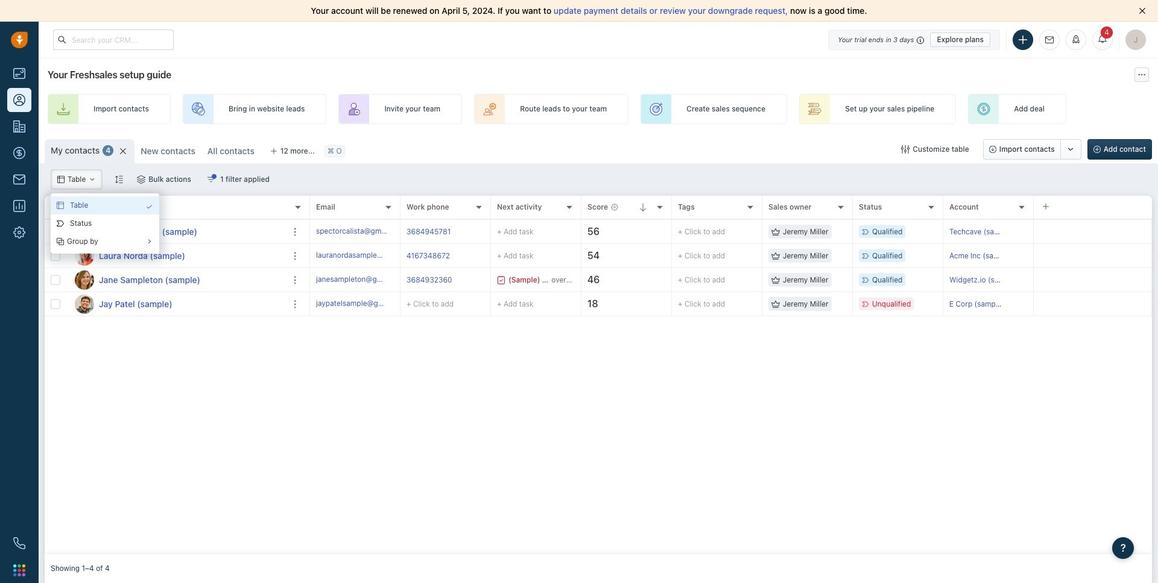 Task type: vqa. For each thing, say whether or not it's contained in the screenshot.
the J icon
no



Task type: describe. For each thing, give the bounding box(es) containing it.
Search your CRM... text field
[[53, 30, 174, 50]]

shade muted image
[[914, 35, 924, 44]]



Task type: locate. For each thing, give the bounding box(es) containing it.
1 vertical spatial container_wx8msf4aqz5i3rn1 image
[[57, 220, 64, 227]]

container_wx8msf4aqz5i3rn1 image
[[146, 203, 153, 211], [57, 220, 64, 227]]

freshworks switcher image
[[13, 565, 25, 577]]

1 horizontal spatial container_wx8msf4aqz5i3rn1 image
[[146, 203, 153, 211]]

phone image
[[7, 532, 31, 556]]

container_wx8msf4aqz5i3rn1 image
[[57, 202, 64, 209], [57, 238, 64, 245], [146, 238, 153, 245]]

menu
[[51, 194, 159, 254]]

0 horizontal spatial container_wx8msf4aqz5i3rn1 image
[[57, 220, 64, 227]]

0 vertical spatial container_wx8msf4aqz5i3rn1 image
[[146, 203, 153, 211]]

menu item
[[51, 233, 159, 251]]



